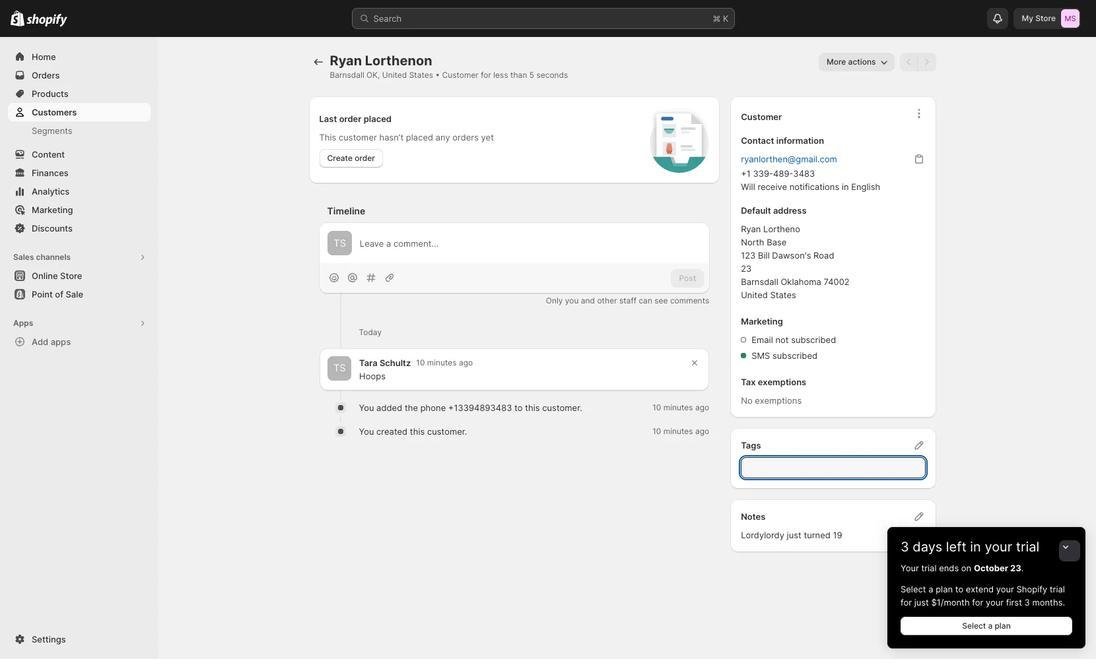 Task type: locate. For each thing, give the bounding box(es) containing it.
Leave a comment... text field
[[360, 237, 701, 250]]

channels
[[36, 252, 71, 262]]

united down lorthenon
[[382, 70, 407, 80]]

customer up contact
[[741, 112, 782, 122]]

placed left any
[[406, 132, 433, 143]]

1 horizontal spatial select
[[962, 621, 986, 631]]

shopify
[[1017, 584, 1048, 595]]

1 vertical spatial 3
[[1025, 598, 1030, 608]]

3 up your
[[901, 540, 909, 555]]

0 vertical spatial placed
[[364, 114, 392, 124]]

apps button
[[8, 314, 151, 333]]

1 vertical spatial states
[[770, 290, 796, 300]]

you left created
[[359, 427, 374, 437]]

subscribed right not
[[791, 335, 836, 345]]

store for my store
[[1036, 13, 1056, 23]]

tags
[[741, 441, 761, 451]]

states down oklahoma
[[770, 290, 796, 300]]

left
[[946, 540, 967, 555]]

only
[[546, 296, 563, 306]]

trial inside dropdown button
[[1016, 540, 1040, 555]]

store inside button
[[60, 271, 82, 281]]

0 horizontal spatial marketing
[[32, 205, 73, 215]]

united inside ryan lorthenon barnsdall ok, united states • customer for less than 5 seconds
[[382, 70, 407, 80]]

0 vertical spatial subscribed
[[791, 335, 836, 345]]

than
[[511, 70, 527, 80]]

your up first
[[996, 584, 1014, 595]]

in right left
[[970, 540, 981, 555]]

0 horizontal spatial for
[[481, 70, 491, 80]]

segments link
[[8, 122, 151, 140]]

ryan lortheno north base 123 bill dawson's road 23 barnsdall oklahoma 74002 united states
[[741, 224, 850, 300]]

ago for customer.
[[695, 427, 709, 437]]

home link
[[8, 48, 151, 66]]

trial
[[1016, 540, 1040, 555], [922, 563, 937, 574], [1050, 584, 1065, 595]]

subscribed down email not subscribed
[[773, 351, 818, 361]]

0 vertical spatial 3
[[901, 540, 909, 555]]

to
[[515, 403, 523, 414], [955, 584, 964, 595]]

1 vertical spatial this
[[410, 427, 425, 437]]

today
[[359, 328, 382, 338]]

10 inside tara schultz 10 minutes ago hoops
[[416, 358, 425, 368]]

1 vertical spatial order
[[355, 153, 375, 163]]

0 horizontal spatial united
[[382, 70, 407, 80]]

0 vertical spatial states
[[409, 70, 433, 80]]

plan inside select a plan to extend your shopify trial for just $1/month for your first 3 months.
[[936, 584, 953, 595]]

settings
[[32, 635, 66, 645]]

23 inside ryan lortheno north base 123 bill dawson's road 23 barnsdall oklahoma 74002 united states
[[741, 264, 752, 274]]

0 vertical spatial exemptions
[[758, 377, 807, 388]]

0 vertical spatial minutes
[[427, 358, 457, 368]]

select a plan
[[962, 621, 1011, 631]]

exemptions down the tax exemptions
[[755, 396, 802, 406]]

marketing
[[32, 205, 73, 215], [741, 316, 783, 327]]

1 vertical spatial your
[[996, 584, 1014, 595]]

1 vertical spatial avatar with initials t s image
[[327, 357, 351, 381]]

to up $1/month
[[955, 584, 964, 595]]

default
[[741, 205, 771, 216]]

customer.
[[542, 403, 582, 414], [427, 427, 467, 437]]

2 you from the top
[[359, 427, 374, 437]]

1 vertical spatial to
[[955, 584, 964, 595]]

1 vertical spatial exemptions
[[755, 396, 802, 406]]

last order placed
[[319, 114, 392, 124]]

marketing link
[[8, 201, 151, 219]]

1 vertical spatial trial
[[922, 563, 937, 574]]

notes
[[741, 512, 766, 522]]

a inside select a plan to extend your shopify trial for just $1/month for your first 3 months.
[[929, 584, 934, 595]]

1 horizontal spatial for
[[901, 598, 912, 608]]

to right +13394893483
[[515, 403, 523, 414]]

1 vertical spatial a
[[988, 621, 993, 631]]

1 10 minutes ago from the top
[[653, 403, 709, 413]]

1 horizontal spatial placed
[[406, 132, 433, 143]]

0 horizontal spatial placed
[[364, 114, 392, 124]]

to inside select a plan to extend your shopify trial for just $1/month for your first 3 months.
[[955, 584, 964, 595]]

minutes
[[427, 358, 457, 368], [664, 403, 693, 413], [664, 427, 693, 437]]

3 right first
[[1025, 598, 1030, 608]]

10 for phone
[[653, 403, 661, 413]]

this right +13394893483
[[525, 403, 540, 414]]

for for lorthenon
[[481, 70, 491, 80]]

select
[[901, 584, 926, 595], [962, 621, 986, 631]]

1 vertical spatial customer
[[741, 112, 782, 122]]

0 horizontal spatial a
[[929, 584, 934, 595]]

exemptions up no exemptions
[[758, 377, 807, 388]]

content link
[[8, 145, 151, 164]]

0 horizontal spatial select
[[901, 584, 926, 595]]

finances
[[32, 168, 69, 178]]

1 horizontal spatial just
[[914, 598, 929, 608]]

0 vertical spatial you
[[359, 403, 374, 414]]

0 horizontal spatial to
[[515, 403, 523, 414]]

hoops
[[359, 371, 386, 382]]

comments
[[670, 296, 709, 306]]

sms subscribed
[[752, 351, 818, 361]]

1 horizontal spatial 3
[[1025, 598, 1030, 608]]

avatar with initials t s image
[[327, 231, 352, 256], [327, 357, 351, 381]]

dawson's
[[772, 250, 811, 261]]

for down extend
[[972, 598, 984, 608]]

road
[[814, 250, 834, 261]]

for left less
[[481, 70, 491, 80]]

0 vertical spatial ago
[[459, 358, 473, 368]]

1 vertical spatial ago
[[695, 403, 709, 413]]

store right my
[[1036, 13, 1056, 23]]

0 horizontal spatial in
[[842, 182, 849, 192]]

ago inside tara schultz 10 minutes ago hoops
[[459, 358, 473, 368]]

ryan up the "north"
[[741, 224, 761, 234]]

2 horizontal spatial trial
[[1050, 584, 1065, 595]]

your up october
[[985, 540, 1013, 555]]

plan up $1/month
[[936, 584, 953, 595]]

lordylordy just turned 19
[[741, 530, 842, 541]]

1 vertical spatial ryan
[[741, 224, 761, 234]]

last
[[319, 114, 337, 124]]

schultz
[[380, 358, 411, 369]]

1 horizontal spatial 23
[[1010, 563, 1022, 574]]

for inside ryan lorthenon barnsdall ok, united states • customer for less than 5 seconds
[[481, 70, 491, 80]]

19
[[833, 530, 842, 541]]

1 horizontal spatial in
[[970, 540, 981, 555]]

select inside select a plan to extend your shopify trial for just $1/month for your first 3 months.
[[901, 584, 926, 595]]

0 vertical spatial order
[[339, 114, 362, 124]]

1 vertical spatial store
[[60, 271, 82, 281]]

this down the
[[410, 427, 425, 437]]

staff
[[619, 296, 637, 306]]

⌘
[[713, 13, 721, 24]]

None text field
[[741, 458, 926, 479]]

united inside ryan lortheno north base 123 bill dawson's road 23 barnsdall oklahoma 74002 united states
[[741, 290, 768, 300]]

of
[[55, 289, 63, 300]]

ryan inside ryan lorthenon barnsdall ok, united states • customer for less than 5 seconds
[[330, 53, 362, 69]]

1 horizontal spatial store
[[1036, 13, 1056, 23]]

in inside +1 339-489-3483 will receive notifications in english
[[842, 182, 849, 192]]

avatar with initials t s image left tara
[[327, 357, 351, 381]]

ryan inside ryan lortheno north base 123 bill dawson's road 23 barnsdall oklahoma 74002 united states
[[741, 224, 761, 234]]

apps
[[51, 337, 71, 347]]

plan for select a plan
[[995, 621, 1011, 631]]

1 vertical spatial subscribed
[[773, 351, 818, 361]]

trial up the .
[[1016, 540, 1040, 555]]

2 vertical spatial your
[[986, 598, 1004, 608]]

a
[[929, 584, 934, 595], [988, 621, 993, 631]]

segments
[[32, 125, 72, 136]]

analytics
[[32, 186, 70, 197]]

1 horizontal spatial this
[[525, 403, 540, 414]]

1 horizontal spatial barnsdall
[[741, 277, 779, 287]]

1 vertical spatial you
[[359, 427, 374, 437]]

23 down the 123
[[741, 264, 752, 274]]

1 horizontal spatial states
[[770, 290, 796, 300]]

0 vertical spatial 23
[[741, 264, 752, 274]]

order down 'customer'
[[355, 153, 375, 163]]

•
[[435, 70, 440, 80]]

placed up hasn't
[[364, 114, 392, 124]]

ryan for lorthenon
[[330, 53, 362, 69]]

1 vertical spatial 10
[[653, 403, 661, 413]]

0 horizontal spatial barnsdall
[[330, 70, 364, 80]]

10 minutes ago for you created this customer.
[[653, 427, 709, 437]]

0 horizontal spatial customer
[[442, 70, 479, 80]]

1 vertical spatial plan
[[995, 621, 1011, 631]]

0 vertical spatial just
[[787, 530, 802, 541]]

for down your
[[901, 598, 912, 608]]

trial up months.
[[1050, 584, 1065, 595]]

1 horizontal spatial a
[[988, 621, 993, 631]]

0 vertical spatial customer
[[442, 70, 479, 80]]

order for last
[[339, 114, 362, 124]]

0 vertical spatial 10
[[416, 358, 425, 368]]

0 vertical spatial your
[[985, 540, 1013, 555]]

0 vertical spatial ryan
[[330, 53, 362, 69]]

notifications
[[790, 182, 840, 192]]

you left added
[[359, 403, 374, 414]]

1 horizontal spatial united
[[741, 290, 768, 300]]

just left the turned
[[787, 530, 802, 541]]

this
[[525, 403, 540, 414], [410, 427, 425, 437]]

email not subscribed
[[752, 335, 836, 345]]

1 vertical spatial minutes
[[664, 403, 693, 413]]

0 horizontal spatial trial
[[922, 563, 937, 574]]

customer
[[339, 132, 377, 143]]

ryan left lorthenon
[[330, 53, 362, 69]]

you
[[359, 403, 374, 414], [359, 427, 374, 437]]

your left first
[[986, 598, 1004, 608]]

0 horizontal spatial 23
[[741, 264, 752, 274]]

0 vertical spatial this
[[525, 403, 540, 414]]

customer right •
[[442, 70, 479, 80]]

1 vertical spatial customer.
[[427, 427, 467, 437]]

discounts
[[32, 223, 73, 234]]

23
[[741, 264, 752, 274], [1010, 563, 1022, 574]]

2 vertical spatial ago
[[695, 427, 709, 437]]

plan down first
[[995, 621, 1011, 631]]

1 vertical spatial select
[[962, 621, 986, 631]]

states inside ryan lorthenon barnsdall ok, united states • customer for less than 5 seconds
[[409, 70, 433, 80]]

less
[[494, 70, 508, 80]]

tax exemptions
[[741, 377, 807, 388]]

home
[[32, 52, 56, 62]]

select down your
[[901, 584, 926, 595]]

1 horizontal spatial ryan
[[741, 224, 761, 234]]

next image
[[920, 55, 934, 69]]

trial right your
[[922, 563, 937, 574]]

just inside select a plan to extend your shopify trial for just $1/month for your first 3 months.
[[914, 598, 929, 608]]

0 vertical spatial 10 minutes ago
[[653, 403, 709, 413]]

tara schultz 10 minutes ago hoops
[[359, 358, 473, 382]]

1 you from the top
[[359, 403, 374, 414]]

0 vertical spatial united
[[382, 70, 407, 80]]

0 vertical spatial customer.
[[542, 403, 582, 414]]

you created this customer.
[[359, 427, 467, 437]]

3 inside dropdown button
[[901, 540, 909, 555]]

2 10 minutes ago from the top
[[653, 427, 709, 437]]

marketing up the email
[[741, 316, 783, 327]]

0 horizontal spatial states
[[409, 70, 433, 80]]

exemptions for tax exemptions
[[758, 377, 807, 388]]

3 days left in your trial element
[[888, 562, 1086, 649]]

1 vertical spatial 23
[[1010, 563, 1022, 574]]

0 horizontal spatial store
[[60, 271, 82, 281]]

you for you created this customer.
[[359, 427, 374, 437]]

placed
[[364, 114, 392, 124], [406, 132, 433, 143]]

seconds
[[537, 70, 568, 80]]

3 inside select a plan to extend your shopify trial for just $1/month for your first 3 months.
[[1025, 598, 1030, 608]]

your
[[985, 540, 1013, 555], [996, 584, 1014, 595], [986, 598, 1004, 608]]

a down select a plan to extend your shopify trial for just $1/month for your first 3 months.
[[988, 621, 993, 631]]

united
[[382, 70, 407, 80], [741, 290, 768, 300]]

plan
[[936, 584, 953, 595], [995, 621, 1011, 631]]

barnsdall down bill
[[741, 277, 779, 287]]

in left 'english' at top
[[842, 182, 849, 192]]

states left •
[[409, 70, 433, 80]]

for
[[481, 70, 491, 80], [901, 598, 912, 608], [972, 598, 984, 608]]

minutes for phone
[[664, 403, 693, 413]]

marketing up discounts
[[32, 205, 73, 215]]

select down select a plan to extend your shopify trial for just $1/month for your first 3 months.
[[962, 621, 986, 631]]

0 vertical spatial avatar with initials t s image
[[327, 231, 352, 256]]

a for select a plan to extend your shopify trial for just $1/month for your first 3 months.
[[929, 584, 934, 595]]

ryanlorthen@gmail.com
[[741, 154, 837, 164]]

store
[[1036, 13, 1056, 23], [60, 271, 82, 281]]

store up sale
[[60, 271, 82, 281]]

2 vertical spatial minutes
[[664, 427, 693, 437]]

for for a
[[901, 598, 912, 608]]

0 horizontal spatial plan
[[936, 584, 953, 595]]

0 vertical spatial trial
[[1016, 540, 1040, 555]]

just left $1/month
[[914, 598, 929, 608]]

order up 'customer'
[[339, 114, 362, 124]]

1 vertical spatial in
[[970, 540, 981, 555]]

$1/month
[[932, 598, 970, 608]]

0 vertical spatial plan
[[936, 584, 953, 595]]

0 horizontal spatial this
[[410, 427, 425, 437]]

23 right october
[[1010, 563, 1022, 574]]

minutes for customer.
[[664, 427, 693, 437]]

base
[[767, 237, 787, 248]]

apps
[[13, 318, 33, 328]]

0 vertical spatial store
[[1036, 13, 1056, 23]]

1 horizontal spatial plan
[[995, 621, 1011, 631]]

1 vertical spatial marketing
[[741, 316, 783, 327]]

days
[[913, 540, 943, 555]]

k
[[723, 13, 729, 24]]

1 horizontal spatial trial
[[1016, 540, 1040, 555]]

1 horizontal spatial to
[[955, 584, 964, 595]]

barnsdall left ok,
[[330, 70, 364, 80]]

trial inside select a plan to extend your shopify trial for just $1/month for your first 3 months.
[[1050, 584, 1065, 595]]

online store link
[[8, 267, 151, 285]]

plan for select a plan to extend your shopify trial for just $1/month for your first 3 months.
[[936, 584, 953, 595]]

1 vertical spatial barnsdall
[[741, 277, 779, 287]]

minutes inside tara schultz 10 minutes ago hoops
[[427, 358, 457, 368]]

a up $1/month
[[929, 584, 934, 595]]

avatar with initials t s image down the 'timeline'
[[327, 231, 352, 256]]

ryan for lortheno
[[741, 224, 761, 234]]

0 horizontal spatial ryan
[[330, 53, 362, 69]]

just
[[787, 530, 802, 541], [914, 598, 929, 608]]

2 horizontal spatial for
[[972, 598, 984, 608]]

customers link
[[8, 103, 151, 122]]

0 vertical spatial a
[[929, 584, 934, 595]]

0 horizontal spatial 3
[[901, 540, 909, 555]]

1 vertical spatial just
[[914, 598, 929, 608]]

order inside create order button
[[355, 153, 375, 163]]

0 vertical spatial to
[[515, 403, 523, 414]]

united down the 123
[[741, 290, 768, 300]]

shopify image
[[27, 14, 68, 27]]

phone
[[420, 403, 446, 414]]

1 horizontal spatial marketing
[[741, 316, 783, 327]]

1 vertical spatial 10 minutes ago
[[653, 427, 709, 437]]

this customer hasn't placed any orders yet
[[319, 132, 494, 143]]

in
[[842, 182, 849, 192], [970, 540, 981, 555]]

your inside dropdown button
[[985, 540, 1013, 555]]

0 vertical spatial barnsdall
[[330, 70, 364, 80]]



Task type: describe. For each thing, give the bounding box(es) containing it.
hasn't
[[379, 132, 404, 143]]

0 horizontal spatial just
[[787, 530, 802, 541]]

contact
[[741, 135, 774, 146]]

more
[[827, 57, 846, 67]]

1 horizontal spatial customer.
[[542, 403, 582, 414]]

ok,
[[367, 70, 380, 80]]

post
[[679, 273, 696, 283]]

exemptions for no exemptions
[[755, 396, 802, 406]]

point of sale button
[[0, 285, 159, 304]]

order for create
[[355, 153, 375, 163]]

store for online store
[[60, 271, 82, 281]]

3 days left in your trial button
[[888, 528, 1086, 555]]

a for select a plan
[[988, 621, 993, 631]]

first
[[1006, 598, 1022, 608]]

lordylordy
[[741, 530, 785, 541]]

orders
[[32, 70, 60, 81]]

10 for customer.
[[653, 427, 661, 437]]

see
[[655, 296, 668, 306]]

more actions
[[827, 57, 876, 67]]

customer inside ryan lorthenon barnsdall ok, united states • customer for less than 5 seconds
[[442, 70, 479, 80]]

any
[[436, 132, 450, 143]]

and
[[581, 296, 595, 306]]

point
[[32, 289, 53, 300]]

states inside ryan lortheno north base 123 bill dawson's road 23 barnsdall oklahoma 74002 united states
[[770, 290, 796, 300]]

only you and other staff can see comments
[[546, 296, 709, 306]]

products
[[32, 88, 69, 99]]

sales channels button
[[8, 248, 151, 267]]

0 vertical spatial marketing
[[32, 205, 73, 215]]

2 avatar with initials t s image from the top
[[327, 357, 351, 381]]

content
[[32, 149, 65, 160]]

10 minutes ago for you added the phone +13394893483 to this customer.
[[653, 403, 709, 413]]

online store
[[32, 271, 82, 281]]

barnsdall inside ryan lortheno north base 123 bill dawson's road 23 barnsdall oklahoma 74002 united states
[[741, 277, 779, 287]]

ryanlorthen@gmail.com button
[[733, 150, 845, 168]]

3 days left in your trial
[[901, 540, 1040, 555]]

you added the phone +13394893483 to this customer.
[[359, 403, 582, 414]]

my
[[1022, 13, 1034, 23]]

point of sale link
[[8, 285, 151, 304]]

lortheno
[[764, 224, 800, 234]]

create
[[327, 153, 353, 163]]

23 inside 3 days left in your trial element
[[1010, 563, 1022, 574]]

oklahoma
[[781, 277, 822, 287]]

this
[[319, 132, 336, 143]]

sales channels
[[13, 252, 71, 262]]

turned
[[804, 530, 831, 541]]

tara
[[359, 358, 378, 369]]

1 avatar with initials t s image from the top
[[327, 231, 352, 256]]

1 vertical spatial placed
[[406, 132, 433, 143]]

my store image
[[1061, 9, 1080, 28]]

months.
[[1033, 598, 1065, 608]]

add apps button
[[8, 333, 151, 351]]

email
[[752, 335, 773, 345]]

created
[[377, 427, 408, 437]]

online
[[32, 271, 58, 281]]

74002
[[824, 277, 850, 287]]

customers
[[32, 107, 77, 118]]

add apps
[[32, 337, 71, 347]]

online store button
[[0, 267, 159, 285]]

⌘ k
[[713, 13, 729, 24]]

select a plan link
[[901, 618, 1073, 636]]

select for select a plan to extend your shopify trial for just $1/month for your first 3 months.
[[901, 584, 926, 595]]

products link
[[8, 85, 151, 103]]

+13394893483
[[448, 403, 512, 414]]

previous image
[[902, 55, 916, 69]]

tax
[[741, 377, 756, 388]]

post button
[[671, 269, 704, 288]]

your trial ends on october 23 .
[[901, 563, 1024, 574]]

.
[[1022, 563, 1024, 574]]

select a plan to extend your shopify trial for just $1/month for your first 3 months.
[[901, 584, 1065, 608]]

search
[[373, 13, 402, 24]]

my store
[[1022, 13, 1056, 23]]

339-
[[753, 168, 773, 179]]

shopify image
[[11, 10, 25, 26]]

add
[[32, 337, 48, 347]]

0 horizontal spatial customer.
[[427, 427, 467, 437]]

not
[[776, 335, 789, 345]]

489-
[[773, 168, 793, 179]]

ago for phone
[[695, 403, 709, 413]]

1 horizontal spatial customer
[[741, 112, 782, 122]]

you for you added the phone +13394893483 to this customer.
[[359, 403, 374, 414]]

extend
[[966, 584, 994, 595]]

address
[[773, 205, 807, 216]]

orders
[[453, 132, 479, 143]]

select for select a plan
[[962, 621, 986, 631]]

other
[[597, 296, 617, 306]]

orders link
[[8, 66, 151, 85]]

123
[[741, 250, 756, 261]]

actions
[[848, 57, 876, 67]]

+1 339-489-3483 will receive notifications in english
[[741, 168, 880, 192]]

in inside dropdown button
[[970, 540, 981, 555]]

no
[[741, 396, 753, 406]]

october
[[974, 563, 1008, 574]]

timeline
[[327, 205, 365, 217]]

barnsdall inside ryan lorthenon barnsdall ok, united states • customer for less than 5 seconds
[[330, 70, 364, 80]]

point of sale
[[32, 289, 83, 300]]

finances link
[[8, 164, 151, 182]]

sms
[[752, 351, 770, 361]]

3483
[[793, 168, 815, 179]]



Task type: vqa. For each thing, say whether or not it's contained in the screenshot.
Enter time text box on the bottom
no



